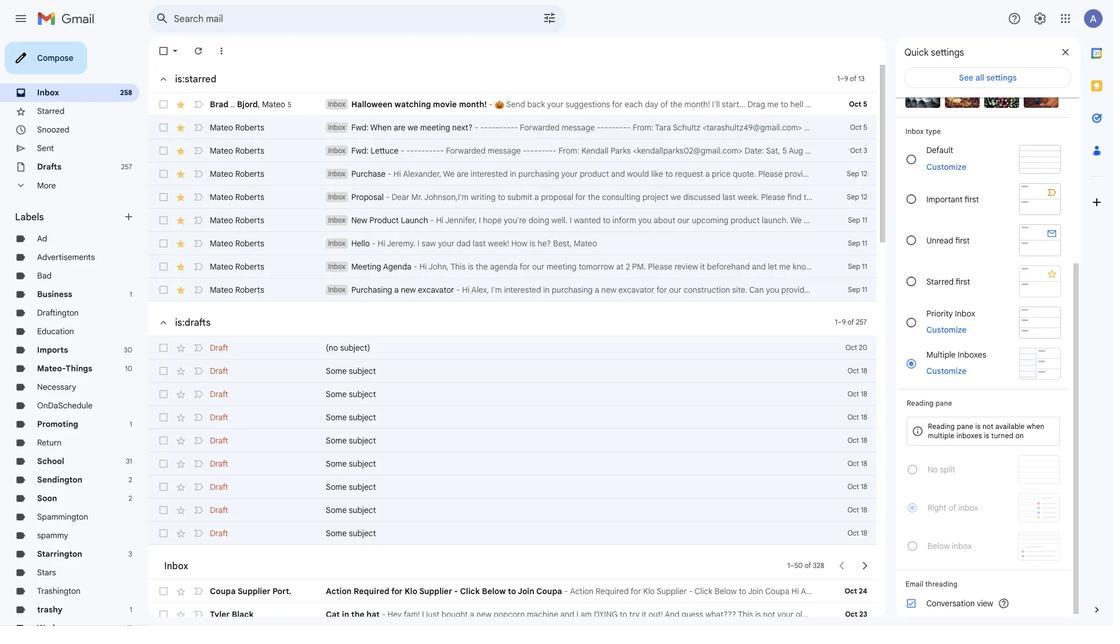 Task type: describe. For each thing, give the bounding box(es) containing it.
multiple
[[929, 432, 955, 441]]

alexander,
[[403, 169, 442, 179]]

3 sep 11 from the top
[[849, 263, 868, 271]]

0 vertical spatial interested
[[471, 169, 508, 179]]

is up inboxes
[[976, 423, 981, 431]]

some subject link for 14th row from the top
[[326, 435, 813, 447]]

4 some from the top
[[326, 436, 347, 446]]

2 some subject from the top
[[326, 389, 376, 399]]

0 vertical spatial purchasing
[[519, 169, 560, 179]]

and left exciting
[[975, 215, 989, 225]]

construction
[[684, 285, 731, 295]]

15 row from the top
[[149, 453, 877, 476]]

for up wanted
[[576, 192, 586, 202]]

7 some subject from the top
[[326, 505, 376, 515]]

imports link
[[37, 345, 68, 355]]

1 lettuce from the left
[[371, 146, 399, 156]]

inbox for purchase
[[328, 170, 346, 178]]

to left develop
[[911, 215, 918, 225]]

is:drafts
[[175, 317, 211, 328]]

your left dad
[[438, 238, 455, 249]]

a right develop
[[951, 215, 956, 225]]

bad
[[37, 271, 52, 281]]

is down dad
[[468, 262, 474, 272]]

sep down working
[[849, 239, 861, 248]]

18 row from the top
[[149, 522, 877, 545]]

roberts for new product launch
[[235, 215, 264, 225]]

5 subject from the top
[[349, 459, 376, 469]]

draft for 11th row from the bottom of the page
[[210, 343, 228, 353]]

discussed
[[684, 192, 721, 202]]

1 machine from the left
[[527, 610, 559, 620]]

customize for multiple inboxes
[[927, 366, 967, 376]]

17 row from the top
[[149, 499, 877, 522]]

to left submit
[[498, 192, 506, 202]]

imports
[[37, 345, 68, 355]]

pane for reading pane
[[936, 399, 953, 408]]

(no
[[326, 343, 338, 353]]

with for me
[[825, 285, 841, 295]]

20
[[860, 344, 868, 352]]

1 – 9 of 257
[[836, 318, 868, 327]]

alex,
[[472, 285, 489, 295]]

upcoming
[[692, 215, 729, 225]]

8 some from the top
[[326, 529, 347, 539]]

6 row from the top
[[149, 209, 1114, 232]]

fwd: for fwd: lettuce
[[352, 146, 369, 156]]

to left inform
[[603, 215, 611, 225]]

7 row from the top
[[149, 232, 877, 255]]

oct 18 for 11th row from the top of the page
[[848, 367, 868, 376]]

7 subject from the top
[[349, 505, 376, 515]]

pm.
[[633, 262, 646, 272]]

think
[[1075, 215, 1093, 225]]

school link
[[37, 457, 64, 467]]

some subject link for 6th row from the bottom
[[326, 458, 813, 470]]

2 excavator from the left
[[619, 285, 655, 295]]

14 row from the top
[[149, 429, 877, 453]]

our down "review"
[[670, 285, 682, 295]]

16 row from the top
[[149, 476, 877, 499]]

2 a from the left
[[857, 99, 862, 109]]

7 roberts from the top
[[235, 262, 264, 272]]

hi left john,
[[420, 262, 427, 272]]

inbox hello - hi jeremy. i saw your dad last week! how is he? best, mateo
[[328, 238, 598, 249]]

mateo roberts for fwd: when are we meeting next?
[[210, 122, 264, 133]]

sep 12 for proposal
[[848, 193, 868, 202]]

mateo for fwd: when are we meeting next?
[[210, 122, 233, 133]]

0 vertical spatial in
[[510, 169, 517, 179]]

to left join
[[508, 587, 516, 597]]

tomorrow
[[579, 262, 615, 272]]

3 18 from the top
[[862, 413, 868, 422]]

customize for priority inbox
[[927, 325, 967, 335]]

2 horizontal spatial product
[[1022, 215, 1051, 225]]

a left price
[[706, 169, 710, 179]]

6 some subject from the top
[[326, 482, 376, 492]]

1 place from the left
[[835, 99, 855, 109]]

for left each
[[612, 99, 623, 109]]

thanks,
[[1073, 285, 1101, 295]]

you're
[[504, 215, 527, 225]]

compose
[[37, 53, 73, 63]]

threading
[[926, 580, 958, 589]]

hey
[[388, 610, 402, 620]]

4 row from the top
[[149, 162, 1114, 186]]

to left seeing
[[1016, 262, 1023, 272]]

<kendallparks02@gmail.com>
[[633, 146, 743, 156]]

1 horizontal spatial we
[[671, 192, 682, 202]]

and
[[665, 610, 680, 620]]

inbox meeting agenda - hi john, this is the agenda for our meeting tomorrow at 2 pm. please review  it beforehand and let me know if there are any changes or additions.  looking forward to seeing you.best,emily
[[328, 262, 1105, 272]]

roberts for fwd: when are we meeting next?
[[235, 122, 264, 133]]

starrington link
[[37, 549, 82, 560]]

🎃 image
[[495, 100, 505, 110]]

important first
[[927, 194, 980, 204]]

customize button for priority inbox
[[920, 323, 974, 337]]

0 horizontal spatial last
[[473, 238, 486, 249]]

3 subject from the top
[[349, 412, 376, 423]]

1 horizontal spatial meeting
[[547, 262, 577, 272]]

draft for 5th row from the bottom of the page
[[210, 482, 228, 492]]

1 a from the left
[[806, 99, 811, 109]]

changes
[[873, 262, 904, 272]]

mateo roberts for proposal
[[210, 192, 264, 202]]

4 some subject from the top
[[326, 436, 376, 446]]

2 vertical spatial at
[[617, 262, 624, 272]]

2 18 from the top
[[862, 390, 868, 399]]

compose button
[[5, 42, 87, 74]]

2 machine from the left
[[947, 610, 979, 620]]

or
[[906, 262, 914, 272]]

4 sep 11 from the top
[[849, 286, 868, 294]]

23
[[860, 611, 868, 619]]

guess
[[682, 610, 704, 620]]

to left try
[[620, 610, 628, 620]]

1 horizontal spatial this
[[739, 610, 754, 620]]

trashy
[[37, 605, 63, 615]]

education
[[37, 327, 74, 337]]

2 coupa from the left
[[537, 587, 563, 597]]

mateo for purchasing a new excavator
[[210, 285, 233, 295]]

multiple
[[927, 350, 956, 360]]

estimated
[[987, 192, 1023, 202]]

oct 18 for 14th row from the top
[[848, 437, 868, 445]]

of right 50
[[805, 562, 812, 571]]

1 vertical spatial interested
[[504, 285, 542, 295]]

a down tomorrow
[[595, 285, 600, 295]]

2 subject from the top
[[349, 389, 376, 399]]

forward
[[985, 262, 1014, 272]]

just
[[426, 610, 440, 620]]

let
[[1059, 192, 1071, 202]]

0 horizontal spatial it
[[642, 610, 647, 620]]

refresh image
[[193, 45, 204, 57]]

roberts for purchasing a new excavator
[[235, 285, 264, 295]]

reading pane is not available when multiple inboxes is turned on element
[[907, 417, 1061, 446]]

Search mail text field
[[174, 13, 511, 24]]

the right "day"
[[671, 99, 683, 109]]

johnson,i'm
[[425, 192, 469, 202]]

their
[[1025, 285, 1042, 295]]

0 horizontal spatial about
[[654, 215, 676, 225]]

hi left the jennifer,
[[436, 215, 444, 225]]

dad
[[457, 238, 471, 249]]

day
[[645, 99, 659, 109]]

our right outlining
[[919, 192, 931, 202]]

your down from:
[[562, 169, 578, 179]]

john,
[[429, 262, 449, 272]]

fwd: for fwd: when are we meeting next?
[[352, 122, 369, 133]]

our down he?
[[533, 262, 545, 272]]

he?
[[538, 238, 551, 249]]

3 some from the top
[[326, 412, 347, 423]]

8 some subject from the top
[[326, 529, 376, 539]]

9 row from the top
[[149, 278, 1114, 302]]

2 supplier from the left
[[420, 587, 452, 597]]

and left their
[[1009, 285, 1023, 295]]

first for important first
[[965, 194, 980, 204]]

new down agenda
[[401, 285, 416, 295]]

multifunction,
[[1025, 610, 1076, 620]]

2 row from the top
[[149, 116, 877, 139]]

i left 'just'
[[422, 610, 424, 620]]

12 for outlining
[[862, 193, 868, 202]]

1 excavator from the left
[[418, 285, 454, 295]]

0 horizontal spatial this
[[451, 262, 466, 272]]

2 vertical spatial with
[[1007, 610, 1023, 620]]

to right like
[[666, 169, 673, 179]]

advanced search options image
[[538, 6, 562, 30]]

1 horizontal spatial 5
[[783, 146, 787, 156]]

i left hope
[[479, 215, 481, 225]]

new down below
[[477, 610, 492, 620]]

sep up working
[[848, 193, 860, 202]]

inbox for halloween watching movie month!
[[328, 100, 346, 109]]

detailed
[[819, 192, 848, 202]]

is:starred button
[[152, 68, 221, 91]]

257 inside labels navigation
[[121, 163, 132, 171]]

support image
[[1008, 12, 1022, 26]]

dying
[[594, 610, 618, 620]]

a down agenda
[[395, 285, 399, 295]]

1 month! from the left
[[459, 99, 487, 109]]

draft for 4th row from the bottom
[[210, 505, 228, 515]]

available inside reading pane is not available when multiple inboxes is turned on
[[996, 423, 1026, 431]]

2 popcorn from the left
[[837, 610, 869, 620]]

inboxes
[[958, 350, 987, 360]]

labels navigation
[[0, 37, 149, 627]]

more
[[843, 285, 862, 295]]

1 vertical spatial information
[[864, 285, 906, 295]]

launch
[[401, 215, 428, 225]]

any
[[857, 262, 870, 272]]

to left hell
[[781, 99, 789, 109]]

below
[[482, 587, 506, 597]]

reading for reading pane
[[907, 399, 934, 408]]

type
[[926, 127, 942, 136]]

email threading element
[[906, 580, 1062, 589]]

purchasing
[[352, 285, 393, 295]]

mateo roberts for hello
[[210, 238, 264, 249]]

mateo for new product launch
[[210, 215, 233, 225]]

1 vertical spatial at
[[929, 169, 936, 179]]

1 vertical spatial purchasing
[[552, 285, 593, 295]]

mateo roberts for fwd: lettuce
[[210, 146, 264, 156]]

week.
[[738, 192, 759, 202]]

convenience.
[[986, 169, 1035, 179]]

is:drafts button
[[152, 311, 215, 334]]

0 vertical spatial ma
[[1107, 146, 1114, 156]]

0 vertical spatial meeting
[[420, 122, 450, 133]]

i left am on the bottom right of page
[[577, 610, 579, 620]]

brad
[[210, 99, 229, 109]]

is left turned
[[985, 432, 990, 441]]

1 vertical spatial know
[[793, 262, 813, 272]]

1 proposal from the left
[[541, 192, 574, 202]]

sep right been
[[849, 216, 861, 225]]

hi left alex,
[[462, 285, 470, 295]]

spammy link
[[37, 531, 68, 541]]

of left 13
[[851, 75, 857, 83]]

view
[[978, 599, 994, 609]]

trashington link
[[37, 587, 80, 597]]

next?
[[453, 122, 473, 133]]

0 horizontal spatial if
[[815, 262, 820, 272]]

6 subject from the top
[[349, 482, 376, 492]]

models
[[946, 285, 973, 295]]

1 horizontal spatial you
[[767, 285, 780, 295]]

inbox link
[[37, 88, 59, 98]]

pane for reading pane is not available when multiple inboxes is turned on
[[958, 423, 974, 431]]

mateo for proposal
[[210, 192, 233, 202]]

inbox new product launch - hi jennifer, i hope you're doing well. i wanted to inform you about our  upcoming product launch. we have been working tirelessly to develop a new  and exciting product that i think you w
[[328, 215, 1114, 225]]

subject:
[[856, 146, 886, 156]]

1 sep 11 from the top
[[849, 216, 868, 225]]

hat
[[367, 610, 380, 620]]

and left am on the bottom right of page
[[561, 610, 575, 620]]

outlining
[[885, 192, 917, 202]]

join
[[518, 587, 535, 597]]

gmail image
[[37, 7, 100, 30]]

not inside reading pane is not available when multiple inboxes is turned on
[[983, 423, 994, 431]]

me right "drag"
[[768, 99, 779, 109]]

i right well.
[[570, 215, 572, 225]]

sep 12 for with
[[848, 170, 868, 178]]

1 18 from the top
[[862, 367, 868, 376]]

conversation view
[[927, 599, 994, 609]]

for left klo
[[392, 587, 403, 597]]

2 11 from the top
[[863, 239, 868, 248]]

some subject link for third row from the bottom of the page
[[326, 528, 813, 540]]

some subject link for 4th row from the bottom
[[326, 505, 813, 516]]

our left upcoming on the top right of page
[[678, 215, 690, 225]]

2 vertical spatial please
[[648, 262, 673, 272]]

customize for default
[[927, 162, 967, 172]]

2 lettuce from the left
[[888, 146, 916, 156]]

mateo roberts for purchase
[[210, 169, 264, 179]]

sep up more in the right of the page
[[849, 263, 861, 271]]

me right let
[[1073, 192, 1084, 202]]

have
[[804, 215, 822, 225]]

is right what???
[[756, 610, 762, 620]]

some subject link for eighth row from the bottom of the page
[[326, 412, 813, 424]]

0 horizontal spatial you
[[639, 215, 652, 225]]

2 some from the top
[[326, 389, 347, 399]]

how
[[512, 238, 528, 249]]

new down tomorrow
[[602, 285, 617, 295]]

0 vertical spatial are
[[394, 122, 406, 133]]

draftington
[[37, 308, 79, 318]]

can
[[750, 285, 764, 295]]

0 horizontal spatial in
[[342, 610, 349, 620]]

your left old-
[[778, 610, 794, 620]]

2 horizontal spatial in
[[544, 285, 550, 295]]

your right back
[[548, 99, 564, 109]]

1 vertical spatial are
[[457, 169, 469, 179]]

beforehand
[[708, 262, 750, 272]]

1 some from the top
[[326, 366, 347, 376]]

2023
[[806, 146, 824, 156]]

3 11 from the top
[[863, 263, 868, 271]]

the left agenda on the top
[[476, 262, 488, 272]]

inbox for hello
[[328, 239, 346, 248]]

snoozed link
[[37, 125, 69, 135]]

draft for 6th row from the bottom
[[210, 459, 228, 469]]

thank
[[1037, 169, 1059, 179]]

4 11 from the top
[[863, 286, 868, 294]]

11 row from the top
[[149, 360, 877, 383]]

toolbar inside row
[[781, 122, 874, 133]]

9 for is:starred
[[845, 75, 849, 83]]

things
[[66, 364, 92, 374]]

12 row from the top
[[149, 383, 877, 406]]

new down important first
[[958, 215, 973, 225]]

10
[[125, 365, 132, 373]]

the up wanted
[[588, 192, 600, 202]]

row containing brad
[[149, 93, 913, 116]]

and left let at the top right
[[752, 262, 766, 272]]

consulting
[[603, 192, 641, 202]]

sep down any
[[849, 286, 861, 294]]

i right that
[[1071, 215, 1073, 225]]

me right let at the top right
[[780, 262, 791, 272]]

1 vertical spatial we
[[791, 215, 802, 225]]

reading pane element
[[907, 399, 1061, 408]]

you.best,emily
[[1052, 262, 1105, 272]]

soon
[[37, 494, 57, 504]]

6 some from the top
[[326, 482, 347, 492]]

draft for third row from the bottom of the page
[[210, 529, 228, 539]]

7 mateo roberts from the top
[[210, 262, 264, 272]]

purchase
[[352, 169, 386, 179]]

– for is:drafts
[[838, 318, 842, 327]]

multiple inboxes
[[927, 350, 987, 360]]

jennifer,
[[445, 215, 477, 225]]

of up oct 20
[[848, 318, 855, 327]]

6 18 from the top
[[862, 483, 868, 492]]

10 row from the top
[[149, 336, 877, 360]]

prices?
[[1044, 285, 1071, 295]]

for right agenda on the top
[[520, 262, 530, 272]]



Task type: vqa. For each thing, say whether or not it's contained in the screenshot.
SCHOOL link
yes



Task type: locate. For each thing, give the bounding box(es) containing it.
we left have
[[791, 215, 802, 225]]

4 oct 18 from the top
[[848, 437, 868, 445]]

not inside row
[[764, 610, 776, 620]]

– for is:starred
[[841, 75, 845, 83]]

8 row from the top
[[149, 255, 1105, 278]]

best
[[1079, 169, 1095, 179]]

unread first
[[927, 235, 970, 246]]

11 left tirelessly
[[863, 216, 868, 225]]

4 mateo roberts from the top
[[210, 192, 264, 202]]

3 inside row
[[864, 146, 868, 155]]

3 row from the top
[[149, 139, 1114, 162]]

None checkbox
[[158, 99, 169, 110], [158, 122, 169, 133], [158, 215, 169, 226], [158, 238, 169, 249], [158, 261, 169, 273], [158, 284, 169, 296], [158, 366, 169, 377], [158, 389, 169, 400], [158, 412, 169, 424], [158, 482, 169, 493], [158, 528, 169, 540], [158, 586, 169, 598], [158, 609, 169, 621], [158, 99, 169, 110], [158, 122, 169, 133], [158, 215, 169, 226], [158, 238, 169, 249], [158, 261, 169, 273], [158, 284, 169, 296], [158, 366, 169, 377], [158, 389, 169, 400], [158, 412, 169, 424], [158, 482, 169, 493], [158, 528, 169, 540], [158, 586, 169, 598], [158, 609, 169, 621]]

draft for eighth row from the bottom of the page
[[210, 412, 228, 423]]

5 down 13
[[864, 100, 868, 109]]

settings right quick
[[932, 46, 965, 58]]

4 subject from the top
[[349, 436, 376, 446]]

please down sat,
[[759, 169, 783, 179]]

provide for you
[[782, 285, 810, 295]]

inbox fwd: when are we meeting next? -
[[328, 122, 481, 133]]

i'll
[[713, 99, 720, 109]]

and down earliest
[[971, 192, 985, 202]]

ma right thanks,
[[1104, 285, 1114, 295]]

at left the pm.
[[617, 262, 624, 272]]

inbox inside inbox fwd: lettuce - ---------- forwarded message --------- from: kendall parks  <kendallparks02@gmail.com> date: sat, 5 aug 2023 at 19:01 subject: lettuce  to: sharpay jones <jonessharpay339@gmail.com>, ma
[[328, 146, 346, 155]]

0 vertical spatial starred
[[37, 106, 65, 116]]

2 horizontal spatial are
[[843, 262, 855, 272]]

3 some subject from the top
[[326, 412, 376, 423]]

1 customize from the top
[[927, 162, 967, 172]]

inbox for meeting agenda
[[328, 263, 346, 271]]

provide for please
[[785, 169, 813, 179]]

11 right more in the right of the page
[[863, 286, 868, 294]]

1 12 from the top
[[862, 170, 868, 178]]

meeting down movie
[[420, 122, 450, 133]]

starred up snoozed
[[37, 106, 65, 116]]

draft for 11th row from the top of the page
[[210, 366, 228, 376]]

last right dad
[[473, 238, 486, 249]]

0 horizontal spatial lettuce
[[371, 146, 399, 156]]

5 18 from the top
[[862, 460, 868, 468]]

with right us
[[826, 169, 841, 179]]

promoting link
[[37, 419, 78, 430]]

257
[[121, 163, 132, 171], [857, 318, 868, 327]]

of inside row
[[661, 99, 669, 109]]

quick
[[905, 46, 929, 58]]

brad .. bjord , mateo 5
[[210, 99, 292, 109]]

4 18 from the top
[[862, 437, 868, 445]]

last left week.
[[723, 192, 736, 202]]

the right find
[[804, 192, 816, 202]]

inbox inside inbox meeting agenda - hi john, this is the agenda for our meeting tomorrow at 2 pm. please review  it beforehand and let me know if there are any changes or additions.  looking forward to seeing you.best,emily
[[328, 263, 346, 271]]

supplier up black
[[238, 587, 271, 597]]

1 vertical spatial customize button
[[920, 323, 974, 337]]

2 mateo roberts from the top
[[210, 146, 264, 156]]

9 for is:drafts
[[842, 318, 846, 327]]

1 coupa from the left
[[210, 587, 236, 597]]

4 roberts from the top
[[235, 192, 264, 202]]

more image
[[216, 45, 227, 57]]

best,
[[553, 238, 572, 249]]

you
[[639, 215, 652, 225], [1095, 215, 1108, 225], [767, 285, 780, 295]]

inbox inside inbox fwd: when are we meeting next? -
[[328, 123, 346, 132]]

1 vertical spatial not
[[764, 610, 776, 620]]

first for starred first
[[956, 277, 971, 287]]

mr.
[[412, 192, 423, 202]]

20 row from the top
[[149, 603, 1114, 627]]

to
[[781, 99, 789, 109], [666, 169, 673, 179], [498, 192, 506, 202], [603, 215, 611, 225], [911, 215, 918, 225], [1016, 262, 1023, 272], [508, 587, 516, 597], [620, 610, 628, 620]]

quote.
[[733, 169, 757, 179]]

– down 'there'
[[838, 318, 842, 327]]

0 horizontal spatial we
[[443, 169, 455, 179]]

5 draft from the top
[[210, 436, 228, 446]]

0 horizontal spatial 257
[[121, 163, 132, 171]]

0 horizontal spatial excavator
[[418, 285, 454, 295]]

1 vertical spatial 9
[[842, 318, 846, 327]]

customize down the sharpay at the right top of the page
[[927, 162, 967, 172]]

search mail image
[[152, 8, 173, 29]]

not up turned
[[983, 423, 994, 431]]

5 some from the top
[[326, 459, 347, 469]]

with left more in the right of the page
[[825, 285, 841, 295]]

1 horizontal spatial proposal
[[850, 192, 883, 202]]

starred inside labels navigation
[[37, 106, 65, 116]]

0 vertical spatial please
[[759, 169, 783, 179]]

5 oct 18 from the top
[[848, 460, 868, 468]]

agenda
[[490, 262, 518, 272]]

2 horizontal spatial you
[[1095, 215, 1108, 225]]

interested up writing
[[471, 169, 508, 179]]

3 customize button from the top
[[920, 364, 974, 378]]

draft for 12th row
[[210, 389, 228, 399]]

toolbar
[[781, 122, 874, 133]]

328
[[814, 562, 825, 571]]

2 roberts from the top
[[235, 146, 264, 156]]

mateo roberts for purchasing a new excavator
[[210, 285, 264, 295]]

hell
[[791, 99, 804, 109]]

2 some subject link from the top
[[326, 389, 813, 400]]

hi up the dear
[[394, 169, 401, 179]]

oct 18 for 12th row
[[848, 390, 868, 399]]

oct 18 for 6th row from the bottom
[[848, 460, 868, 468]]

customize button for default
[[920, 160, 974, 174]]

roberts for proposal
[[235, 192, 264, 202]]

roberts for fwd: lettuce
[[235, 146, 264, 156]]

find
[[788, 192, 802, 202]]

some
[[326, 366, 347, 376], [326, 389, 347, 399], [326, 412, 347, 423], [326, 436, 347, 446], [326, 459, 347, 469], [326, 482, 347, 492], [326, 505, 347, 515], [326, 529, 347, 539]]

7 some subject link from the top
[[326, 505, 813, 516]]

i left saw
[[418, 238, 420, 249]]

0 horizontal spatial not
[[764, 610, 776, 620]]

2 horizontal spatial this
[[930, 610, 945, 620]]

for left construction
[[657, 285, 668, 295]]

starred for starred first
[[927, 277, 955, 287]]

you right inform
[[639, 215, 652, 225]]

main menu image
[[14, 12, 28, 26]]

inbox for purchasing a new excavator
[[328, 286, 346, 294]]

oct 18 for eighth row from the bottom of the page
[[848, 413, 868, 422]]

me down 'there'
[[812, 285, 823, 295]]

sent
[[37, 143, 54, 153]]

1 horizontal spatial know
[[1086, 192, 1105, 202]]

some subject link for 11th row from the top of the page
[[326, 366, 813, 377]]

machine
[[527, 610, 559, 620], [947, 610, 979, 620]]

inbox inside inbox proposal - dear mr. johnson,i'm writing to submit a proposal for the consulting  project we discussed last week. please find the detailed proposal outlining  our approach and estimated timeline. let me know if
[[328, 193, 346, 202]]

tyler black
[[210, 610, 254, 620]]

old-
[[796, 610, 812, 620]]

1 vertical spatial 3
[[129, 550, 132, 559]]

sep 12 up working
[[848, 193, 868, 202]]

1 roberts from the top
[[235, 122, 264, 133]]

12 for the
[[862, 170, 868, 178]]

lettuce down when
[[371, 146, 399, 156]]

request
[[675, 169, 704, 179]]

mateo for hello
[[210, 238, 233, 249]]

2 month! from the left
[[685, 99, 711, 109]]

start...
[[722, 99, 746, 109]]

6 draft from the top
[[210, 459, 228, 469]]

1 fwd: from the top
[[352, 122, 369, 133]]

exciting
[[991, 215, 1020, 225]]

inbox for fwd: when are we meeting next?
[[328, 123, 346, 132]]

1 customize button from the top
[[920, 160, 974, 174]]

5 some subject link from the top
[[326, 458, 813, 470]]

1 vertical spatial last
[[473, 238, 486, 249]]

mateo roberts for new product launch
[[210, 215, 264, 225]]

1 some subject link from the top
[[326, 366, 813, 377]]

sep
[[848, 170, 860, 178], [848, 193, 860, 202], [849, 216, 861, 225], [849, 239, 861, 248], [849, 263, 861, 271], [849, 286, 861, 294]]

a right submit
[[535, 192, 539, 202]]

oct 18 for 4th row from the bottom
[[848, 506, 868, 515]]

2 vertical spatial customize button
[[920, 364, 974, 378]]

mateo
[[262, 99, 285, 109], [210, 122, 233, 133], [210, 146, 233, 156], [210, 169, 233, 179], [210, 192, 233, 202], [210, 215, 233, 225], [210, 238, 233, 249], [574, 238, 598, 249], [210, 262, 233, 272], [210, 285, 233, 295]]

0 vertical spatial 9
[[845, 75, 849, 83]]

quick settings element
[[905, 46, 965, 67]]

inbox type element
[[906, 127, 1062, 136]]

19:01
[[836, 146, 854, 156]]

2 proposal from the left
[[850, 192, 883, 202]]

wanted
[[574, 215, 601, 225]]

1 mateo roberts from the top
[[210, 122, 264, 133]]

2 customize from the top
[[927, 325, 967, 335]]

with for us
[[826, 169, 841, 179]]

is
[[530, 238, 536, 249], [468, 262, 474, 272], [976, 423, 981, 431], [985, 432, 990, 441], [756, 610, 762, 620]]

some subject link for 12th row
[[326, 389, 813, 400]]

0 horizontal spatial supplier
[[238, 587, 271, 597]]

hi left the 'jeremy.'
[[378, 238, 386, 249]]

0 vertical spatial last
[[723, 192, 736, 202]]

2 12 from the top
[[862, 193, 868, 202]]

about down project
[[654, 215, 676, 225]]

if up w
[[1107, 192, 1112, 202]]

1 vertical spatial please
[[762, 192, 786, 202]]

reading inside reading pane is not available when multiple inboxes is turned on
[[929, 423, 956, 431]]

a
[[706, 169, 710, 179], [535, 192, 539, 202], [951, 215, 956, 225], [395, 285, 399, 295], [595, 285, 600, 295], [470, 610, 475, 620]]

the left models
[[932, 285, 944, 295]]

inbox for fwd: lettuce
[[328, 146, 346, 155]]

ondaschedule link
[[37, 401, 93, 411]]

0 horizontal spatial 3
[[129, 550, 132, 559]]

1 horizontal spatial lettuce
[[888, 146, 916, 156]]

1 vertical spatial it
[[642, 610, 647, 620]]

inbox
[[37, 88, 59, 98], [328, 100, 346, 109], [328, 123, 346, 132], [906, 127, 925, 136], [328, 146, 346, 155], [328, 170, 346, 178], [328, 193, 346, 202], [328, 216, 346, 225], [328, 239, 346, 248], [328, 263, 346, 271], [328, 286, 346, 294], [956, 309, 976, 319], [164, 560, 188, 572]]

1 vertical spatial reading
[[929, 423, 956, 431]]

settings image
[[1034, 12, 1048, 26]]

this down conversation
[[930, 610, 945, 620]]

some subject link
[[326, 366, 813, 377], [326, 389, 813, 400], [326, 412, 813, 424], [326, 435, 813, 447], [326, 458, 813, 470], [326, 482, 813, 493], [326, 505, 813, 516], [326, 528, 813, 540]]

approach
[[933, 192, 969, 202]]

1 horizontal spatial quiet
[[864, 99, 884, 109]]

0 horizontal spatial know
[[793, 262, 813, 272]]

i left can at bottom right
[[1078, 610, 1080, 620]]

with right comes
[[1007, 610, 1023, 620]]

1 horizontal spatial last
[[723, 192, 736, 202]]

email threading
[[906, 580, 958, 589]]

draftington link
[[37, 308, 79, 318]]

sep down oct 3
[[848, 170, 860, 178]]

would
[[628, 169, 650, 179]]

0 horizontal spatial machine
[[527, 610, 559, 620]]

inbox for new product launch
[[328, 216, 346, 225]]

first for unread first
[[956, 235, 970, 246]]

lettuce left to: in the top right of the page
[[888, 146, 916, 156]]

7 18 from the top
[[862, 506, 868, 515]]

0 vertical spatial pane
[[936, 399, 953, 408]]

2
[[909, 99, 913, 109], [626, 262, 630, 272], [129, 476, 132, 485], [129, 495, 132, 503]]

2 quiet from the left
[[864, 99, 884, 109]]

1 vertical spatial about
[[908, 285, 929, 295]]

customize button for multiple inboxes
[[920, 364, 974, 378]]

pane inside reading pane is not available when multiple inboxes is turned on
[[958, 423, 974, 431]]

6 oct 18 from the top
[[848, 483, 868, 492]]

advertisements link
[[37, 252, 95, 263]]

labels
[[15, 211, 44, 223]]

3 draft from the top
[[210, 389, 228, 399]]

1 horizontal spatial if
[[1107, 192, 1112, 202]]

1 vertical spatial with
[[825, 285, 841, 295]]

sep 11 down working
[[849, 239, 868, 248]]

email
[[906, 580, 924, 589]]

1 vertical spatial if
[[815, 262, 820, 272]]

1 horizontal spatial at
[[826, 146, 834, 156]]

6 mateo roberts from the top
[[210, 238, 264, 249]]

3 roberts from the top
[[235, 169, 264, 179]]

available inside row
[[975, 285, 1007, 295]]

roberts for purchase
[[235, 169, 264, 179]]

13
[[859, 75, 865, 83]]

mateo for purchase
[[210, 169, 233, 179]]

information down changes
[[864, 285, 906, 295]]

24
[[859, 587, 868, 596]]

2 draft from the top
[[210, 366, 228, 376]]

the left hat
[[351, 610, 365, 620]]

oct 18 for 5th row from the bottom of the page
[[848, 483, 868, 492]]

inbox inside inbox purchasing a new excavator - hi alex, i'm interested in purchasing a new excavator for our construction  site. can you provide me with more information about the models available  and their prices? thanks, ma
[[328, 286, 346, 294]]

each
[[625, 99, 643, 109]]

row containing coupa supplier port.
[[149, 580, 877, 603]]

roberts for hello
[[235, 238, 264, 249]]

i'm
[[492, 285, 502, 295]]

starred for starred link
[[37, 106, 65, 116]]

0 vertical spatial customize button
[[920, 160, 974, 174]]

0 vertical spatial if
[[1107, 192, 1112, 202]]

2 fwd: from the top
[[352, 146, 369, 156]]

suggestions
[[566, 99, 611, 109]]

starred first
[[927, 277, 971, 287]]

is left he?
[[530, 238, 536, 249]]

11 left changes
[[863, 263, 868, 271]]

labels heading
[[15, 211, 123, 223]]

oct 23
[[846, 611, 868, 619]]

meeting
[[352, 262, 382, 272]]

2 sep 11 from the top
[[849, 239, 868, 248]]

a right 'bought'
[[470, 610, 475, 620]]

click
[[460, 587, 480, 597]]

this right what???
[[739, 610, 754, 620]]

1 vertical spatial sep 12
[[848, 193, 868, 202]]

been
[[824, 215, 843, 225]]

row
[[149, 93, 913, 116], [149, 116, 877, 139], [149, 139, 1114, 162], [149, 162, 1114, 186], [149, 186, 1112, 209], [149, 209, 1114, 232], [149, 232, 877, 255], [149, 255, 1105, 278], [149, 278, 1114, 302], [149, 336, 877, 360], [149, 360, 877, 383], [149, 383, 877, 406], [149, 406, 877, 429], [149, 429, 877, 453], [149, 453, 877, 476], [149, 476, 877, 499], [149, 499, 877, 522], [149, 522, 877, 545], [149, 580, 877, 603], [149, 603, 1114, 627]]

cat in the hat - hey fam! i just bought a new popcorn machine and i am dying to try it out! and guess what??? this is not your old-boring popcorn machine! nope! this machine comes with multifunction, i can make
[[326, 610, 1114, 620]]

send
[[507, 99, 526, 109]]

on
[[1016, 432, 1025, 441]]

2 customize button from the top
[[920, 323, 974, 337]]

information up outlining
[[885, 169, 927, 179]]

0 vertical spatial information
[[885, 169, 927, 179]]

0 vertical spatial with
[[826, 169, 841, 179]]

2 vertical spatial in
[[342, 610, 349, 620]]

priority inbox
[[927, 309, 976, 319]]

1 horizontal spatial month!
[[685, 99, 711, 109]]

None checkbox
[[158, 45, 169, 57], [158, 145, 169, 157], [158, 168, 169, 180], [158, 191, 169, 203], [158, 342, 169, 354], [158, 435, 169, 447], [158, 458, 169, 470], [158, 505, 169, 516], [158, 45, 169, 57], [158, 145, 169, 157], [158, 168, 169, 180], [158, 191, 169, 203], [158, 342, 169, 354], [158, 435, 169, 447], [158, 458, 169, 470], [158, 505, 169, 516]]

we up johnson,i'm
[[443, 169, 455, 179]]

main content
[[149, 37, 1114, 627]]

1 horizontal spatial product
[[731, 215, 760, 225]]

7 draft from the top
[[210, 482, 228, 492]]

0 vertical spatial settings
[[932, 46, 965, 58]]

2 place from the left
[[886, 99, 907, 109]]

klo
[[405, 587, 418, 597]]

1 horizontal spatial machine
[[947, 610, 979, 620]]

0 horizontal spatial product
[[580, 169, 609, 179]]

7 some from the top
[[326, 505, 347, 515]]

0 horizontal spatial popcorn
[[494, 610, 525, 620]]

13 row from the top
[[149, 406, 877, 429]]

starred down additions.
[[927, 277, 955, 287]]

jeremy.
[[387, 238, 416, 249]]

2 vertical spatial are
[[843, 262, 855, 272]]

machine down conversation view
[[947, 610, 979, 620]]

subject
[[349, 366, 376, 376], [349, 389, 376, 399], [349, 412, 376, 423], [349, 436, 376, 446], [349, 459, 376, 469], [349, 482, 376, 492], [349, 505, 376, 515], [349, 529, 376, 539]]

bjord
[[237, 99, 258, 109]]

week!
[[488, 238, 510, 249]]

the left pricing
[[843, 169, 855, 179]]

starred link
[[37, 106, 65, 116]]

8 18 from the top
[[862, 529, 868, 538]]

18
[[862, 367, 868, 376], [862, 390, 868, 399], [862, 413, 868, 422], [862, 437, 868, 445], [862, 460, 868, 468], [862, 483, 868, 492], [862, 506, 868, 515], [862, 529, 868, 538]]

inbox for proposal
[[328, 193, 346, 202]]

1 supplier from the left
[[238, 587, 271, 597]]

pane up multiple
[[936, 399, 953, 408]]

12 up working
[[862, 193, 868, 202]]

2 horizontal spatial at
[[929, 169, 936, 179]]

0 vertical spatial provide
[[785, 169, 813, 179]]

1 vertical spatial available
[[996, 423, 1026, 431]]

inbox inside 'inbox halloween watching movie month!'
[[328, 100, 346, 109]]

0 horizontal spatial we
[[408, 122, 418, 133]]

product down week.
[[731, 215, 760, 225]]

about down or
[[908, 285, 929, 295]]

1 vertical spatial pane
[[958, 423, 974, 431]]

0 vertical spatial –
[[841, 75, 845, 83]]

reading for reading pane is not available when multiple inboxes is turned on
[[929, 423, 956, 431]]

let
[[769, 262, 778, 272]]

2 vertical spatial first
[[956, 277, 971, 287]]

5 inside brad .. bjord , mateo 5
[[288, 100, 292, 109]]

8 roberts from the top
[[235, 285, 264, 295]]

1 horizontal spatial a
[[857, 99, 862, 109]]

main content containing is:starred
[[149, 37, 1114, 627]]

spammington link
[[37, 512, 88, 522]]

inbox inside inbox hello - hi jeremy. i saw your dad last week! how is he? best, mateo
[[328, 239, 346, 248]]

8 subject from the top
[[349, 529, 376, 539]]

1 vertical spatial fwd:
[[352, 146, 369, 156]]

movie
[[433, 99, 457, 109]]

promoting
[[37, 419, 78, 430]]

1 some subject from the top
[[326, 366, 376, 376]]

0 vertical spatial customize
[[927, 162, 967, 172]]

draft for 14th row from the top
[[210, 436, 228, 446]]

place down 1 – 9 of 13
[[835, 99, 855, 109]]

necessary
[[37, 382, 76, 392]]

1 11 from the top
[[863, 216, 868, 225]]

excavator down the pm.
[[619, 285, 655, 295]]

in
[[510, 169, 517, 179], [544, 285, 550, 295], [342, 610, 349, 620]]

1 vertical spatial customize
[[927, 325, 967, 335]]

2 horizontal spatial 5
[[864, 100, 868, 109]]

1 sep 12 from the top
[[848, 170, 868, 178]]

2 oct 18 from the top
[[848, 390, 868, 399]]

8 draft from the top
[[210, 505, 228, 515]]

some subject
[[326, 366, 376, 376], [326, 389, 376, 399], [326, 412, 376, 423], [326, 436, 376, 446], [326, 459, 376, 469], [326, 482, 376, 492], [326, 505, 376, 515], [326, 529, 376, 539]]

first down earliest
[[965, 194, 980, 204]]

we right project
[[671, 192, 682, 202]]

education link
[[37, 327, 74, 337]]

ma
[[1107, 146, 1114, 156], [1104, 285, 1114, 295]]

3 mateo roberts from the top
[[210, 169, 264, 179]]

11
[[863, 216, 868, 225], [863, 239, 868, 248], [863, 263, 868, 271], [863, 286, 868, 294]]

proposal up well.
[[541, 192, 574, 202]]

inbox inside labels navigation
[[37, 88, 59, 98]]

7 oct 18 from the top
[[848, 506, 868, 515]]

row containing tyler black
[[149, 603, 1114, 627]]

4 some subject link from the top
[[326, 435, 813, 447]]

9 draft from the top
[[210, 529, 228, 539]]

1 horizontal spatial not
[[983, 423, 994, 431]]

1 vertical spatial 12
[[862, 193, 868, 202]]

1 vertical spatial starred
[[927, 277, 955, 287]]

supplier up 'just'
[[420, 587, 452, 597]]

0 horizontal spatial quiet
[[813, 99, 833, 109]]

sep 12 down oct 3
[[848, 170, 868, 178]]

1 vertical spatial 257
[[857, 318, 868, 327]]

your down the sharpay at the right top of the page
[[939, 169, 955, 179]]

0 vertical spatial fwd:
[[352, 122, 369, 133]]

new
[[958, 215, 973, 225], [401, 285, 416, 295], [602, 285, 617, 295], [477, 610, 492, 620]]

mateo-
[[37, 364, 66, 374]]

inbox inside 'inbox new product launch - hi jennifer, i hope you're doing well. i wanted to inform you about our  upcoming product launch. we have been working tirelessly to develop a new  and exciting product that i think you w'
[[328, 216, 346, 225]]

1 popcorn from the left
[[494, 610, 525, 620]]

drafts
[[37, 162, 62, 172]]

1 horizontal spatial 3
[[864, 146, 868, 155]]

are right when
[[394, 122, 406, 133]]

submit
[[508, 192, 533, 202]]

settings inside button
[[987, 73, 1017, 83]]

popcorn
[[494, 610, 525, 620], [837, 610, 869, 620]]

well.
[[552, 215, 568, 225]]

1 quiet from the left
[[813, 99, 833, 109]]

starred
[[37, 106, 65, 116], [927, 277, 955, 287]]

5 some subject from the top
[[326, 459, 376, 469]]

None search field
[[149, 5, 566, 32]]

timeline.
[[1026, 192, 1057, 202]]

1 vertical spatial we
[[671, 192, 682, 202]]

ad
[[37, 234, 47, 244]]

a down 13
[[857, 99, 862, 109]]

1 vertical spatial ma
[[1104, 285, 1114, 295]]

0 vertical spatial it
[[701, 262, 705, 272]]

0 vertical spatial we
[[443, 169, 455, 179]]

1 horizontal spatial about
[[908, 285, 929, 295]]

mateo for fwd: lettuce
[[210, 146, 233, 156]]

0 horizontal spatial place
[[835, 99, 855, 109]]

1 subject from the top
[[349, 366, 376, 376]]

first down looking
[[956, 277, 971, 287]]

some subject link for 5th row from the bottom of the page
[[326, 482, 813, 493]]

saw
[[422, 238, 436, 249]]

at down default
[[929, 169, 936, 179]]

quiet right hell
[[813, 99, 833, 109]]

1 horizontal spatial starred
[[927, 277, 955, 287]]

oct 18 for third row from the bottom of the page
[[848, 529, 868, 538]]

1 horizontal spatial are
[[457, 169, 469, 179]]

1 draft from the top
[[210, 343, 228, 353]]

1 horizontal spatial pane
[[958, 423, 974, 431]]

at
[[826, 146, 834, 156], [929, 169, 936, 179], [617, 262, 624, 272]]

1 vertical spatial first
[[956, 235, 970, 246]]

3 inside labels navigation
[[129, 550, 132, 559]]

month! left i'll on the top right of the page
[[685, 99, 711, 109]]

1 horizontal spatial it
[[701, 262, 705, 272]]

tab list
[[1081, 37, 1114, 585]]

there
[[822, 262, 841, 272]]

0 vertical spatial sep 12
[[848, 170, 868, 178]]

nope!
[[906, 610, 928, 620]]

1 row from the top
[[149, 93, 913, 116]]

and left would at top right
[[612, 169, 626, 179]]

important
[[927, 194, 963, 204]]

coupa supplier port.
[[210, 587, 292, 597]]

0 horizontal spatial proposal
[[541, 192, 574, 202]]

0 horizontal spatial are
[[394, 122, 406, 133]]

inbox inside inbox purchase - hi alexander, we are interested in purchasing your product and would like  to request a price quote. please provide us with the pricing information at  your earliest convenience. thank you. best rega
[[328, 170, 346, 178]]

ma up rega
[[1107, 146, 1114, 156]]

pane up inboxes
[[958, 423, 974, 431]]

place right oct 5
[[886, 99, 907, 109]]

5 row from the top
[[149, 186, 1112, 209]]

0 vertical spatial about
[[654, 215, 676, 225]]



